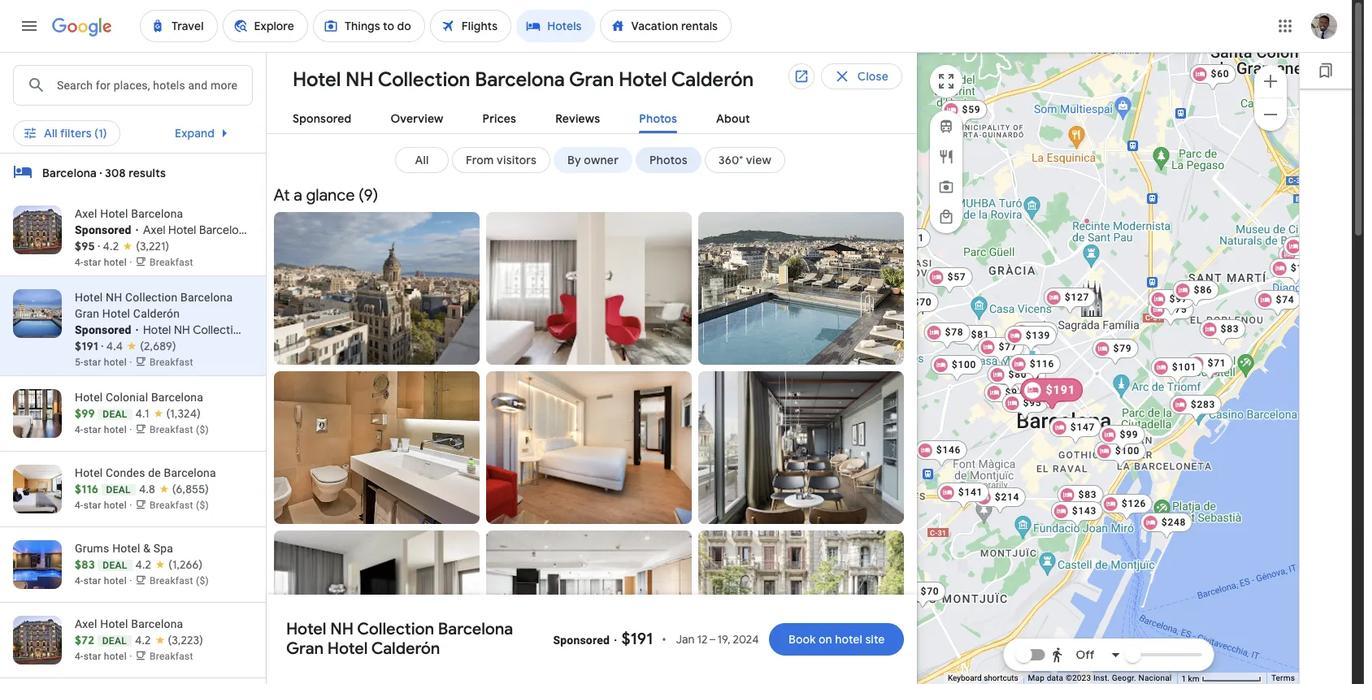 Task type: locate. For each thing, give the bounding box(es) containing it.
1 horizontal spatial $191
[[622, 629, 653, 650]]

1 vertical spatial $83 link
[[1057, 485, 1103, 513]]

(1) inside filters form
[[94, 121, 107, 136]]

hotel · down 4.2 out of 5 stars from 3,221 reviews image
[[104, 257, 132, 268]]

· left 4.4
[[101, 339, 104, 354]]

photos down price popup button
[[650, 153, 688, 168]]

barcelona inside hotel colonial barcelona $99 deal
[[151, 391, 203, 404]]

1 filters from the top
[[60, 121, 92, 136]]

4-star hotel · for $99
[[75, 424, 135, 436]]

star down axel hotel barcelona sponsored · axel hotel barcelona $95 ·
[[83, 257, 101, 268]]

$81 link
[[950, 325, 996, 353]]

4 4-star hotel · from the top
[[75, 576, 135, 587]]

deal inside 'axel hotel barcelona $72 deal'
[[102, 636, 127, 647]]

2 vertical spatial axel
[[75, 618, 97, 631]]

breakfast down 4.2 out of 5 stars from 1,266 reviews image
[[150, 576, 193, 587]]

de
[[148, 467, 161, 480]]

1 horizontal spatial $97 link
[[1148, 289, 1194, 317]]

$93 link
[[1025, 383, 1072, 411]]

$60
[[1211, 68, 1229, 80]]

star right or
[[196, 121, 217, 136]]

0 horizontal spatial $78 link
[[924, 323, 970, 350]]

1 horizontal spatial $95
[[1023, 398, 1042, 409]]

$83 up $143
[[1078, 490, 1097, 501]]

$77
[[999, 342, 1017, 353]]

5 breakfast from the top
[[150, 576, 193, 587]]

keyboard shortcuts
[[948, 674, 1019, 683]]

$83 link down "$147" link
[[1057, 485, 1103, 513]]

4- or 5-star
[[154, 121, 217, 136]]

2 4-star hotel · from the top
[[75, 424, 135, 436]]

5- up hotel colonial barcelona $99 deal
[[75, 357, 83, 368]]

5 4-star hotel · from the top
[[75, 651, 135, 663]]

type
[[746, 121, 771, 136]]

0 vertical spatial spa
[[542, 121, 562, 136]]

$78 for the leftmost $78 link
[[945, 327, 964, 338]]

hotel nh collection barcelona gran hotel calderón
[[293, 67, 754, 92], [286, 620, 513, 659]]

$100 down $81 link
[[952, 359, 976, 371]]

0 vertical spatial $100
[[952, 359, 976, 371]]

4-star hotel · down $72
[[75, 651, 135, 663]]

$191 inside map region
[[1046, 383, 1075, 397]]

$95 left $93
[[1023, 398, 1042, 409]]

5-
[[184, 121, 196, 136], [75, 357, 83, 368]]

1 vertical spatial $95
[[1023, 398, 1042, 409]]

$97 left $86
[[1169, 294, 1188, 305]]

1 horizontal spatial $100
[[1115, 446, 1140, 457]]

deal down condes at the left bottom
[[106, 485, 131, 496]]

0 horizontal spatial $95
[[75, 239, 95, 254]]

$83 up $71
[[1221, 324, 1239, 335]]

5-star hotel ·
[[75, 357, 135, 368]]

1 vertical spatial 4.2
[[135, 558, 151, 572]]

$95 inside map region
[[1023, 398, 1042, 409]]

5- right or
[[184, 121, 196, 136]]

hotel · down hotel colonial barcelona $99 deal
[[104, 424, 132, 436]]

4.2 for (3,223)
[[135, 633, 151, 648]]

hotel
[[293, 67, 341, 92], [619, 67, 667, 92], [100, 207, 128, 220], [168, 223, 196, 237], [75, 291, 103, 304], [102, 307, 130, 320], [143, 323, 171, 337], [333, 323, 361, 337], [75, 391, 103, 404], [75, 467, 103, 480], [112, 542, 140, 555], [100, 618, 128, 631], [286, 620, 327, 640], [328, 639, 368, 659]]

5 hotel · from the top
[[104, 576, 132, 587]]

·
[[135, 224, 139, 237], [98, 239, 100, 254], [135, 324, 139, 337], [101, 339, 104, 354], [614, 634, 618, 647]]

photos right price
[[639, 111, 677, 126]]

open in new tab image
[[794, 69, 809, 84]]

axel inside 'axel hotel barcelona $72 deal'
[[75, 618, 97, 631]]

hotel · for $72
[[104, 651, 132, 663]]

$191 up 5-star hotel ·
[[75, 339, 98, 354]]

$214 link
[[974, 488, 1026, 516]]

$126
[[1015, 370, 1040, 381], [1122, 498, 1146, 510]]

4.2 left the (3,221)
[[103, 239, 119, 254]]

$191 left •
[[622, 629, 653, 650]]

breakfast ($)
[[150, 424, 209, 436], [150, 500, 209, 511], [150, 576, 209, 587]]

4.2 inside image
[[135, 558, 151, 572]]

$99 link
[[1099, 425, 1145, 453]]

nh inside "hotel nh collection barcelona gran hotel calderón"
[[330, 620, 354, 640]]

$86
[[1194, 285, 1212, 296]]

$101 link
[[1151, 358, 1203, 385]]

star down grums
[[83, 576, 101, 587]]

collection inside heading
[[378, 67, 470, 92]]

1 (1) from the top
[[94, 121, 107, 136]]

4- for $83
[[75, 576, 83, 587]]

deal down colonial
[[103, 409, 127, 420]]

1 horizontal spatial $100 link
[[1094, 442, 1146, 469]]

$116 link
[[1009, 355, 1061, 382]]

hotel · down condes at the left bottom
[[104, 500, 132, 511]]

hotel · down 4.4
[[104, 357, 132, 368]]

view
[[746, 153, 772, 168]]

1 vertical spatial breakfast ($)
[[150, 500, 209, 511]]

1 vertical spatial photos
[[650, 153, 688, 168]]

6 hotel · from the top
[[104, 651, 132, 663]]

0 horizontal spatial $116
[[75, 482, 99, 497]]

$95 inside axel hotel barcelona sponsored · axel hotel barcelona $95 ·
[[75, 239, 95, 254]]

1 vertical spatial $83
[[1078, 490, 1097, 501]]

1 horizontal spatial $83
[[1078, 490, 1097, 501]]

(1,266)
[[168, 558, 203, 572]]

glance
[[306, 185, 355, 206]]

$116 inside hotel condes de barcelona $116 deal
[[75, 482, 99, 497]]

0 horizontal spatial $99
[[75, 407, 95, 421]]

spa inside the grums hotel & spa $83 deal
[[153, 542, 173, 555]]

barcelona inside 'axel hotel barcelona $72 deal'
[[131, 618, 183, 631]]

breakfast down (2,689)
[[150, 357, 193, 368]]

$78 link up $116 link
[[1012, 322, 1058, 350]]

breakfast ($) down '(1,324)'
[[150, 424, 209, 436]]

4-star hotel · down the grums hotel & spa $83 deal
[[75, 576, 135, 587]]

km
[[1188, 675, 1200, 683]]

$127 link
[[1043, 288, 1096, 315]]

($) for (1,266)
[[196, 576, 209, 587]]

$214
[[995, 492, 1019, 503]]

site
[[865, 633, 885, 647]]

calderón
[[671, 67, 754, 92], [133, 307, 180, 320], [364, 323, 412, 337], [371, 639, 440, 659]]

$79
[[1113, 343, 1132, 355]]

0 vertical spatial $97 link
[[1148, 289, 1194, 317]]

$83 link
[[1199, 320, 1246, 347], [1057, 485, 1103, 513]]

4.8
[[139, 482, 155, 497]]

2 vertical spatial 4.2
[[135, 633, 151, 648]]

($) down '(1,324)'
[[196, 424, 209, 436]]

0 vertical spatial ($)
[[196, 424, 209, 436]]

prices
[[483, 111, 516, 126]]

$283 link
[[1170, 395, 1222, 423]]

photo 8 image
[[486, 531, 692, 684]]

$99 right $147
[[1120, 429, 1138, 441]]

1 horizontal spatial $99
[[1120, 429, 1138, 441]]

$139
[[1026, 330, 1050, 342]]

0 vertical spatial $99
[[75, 407, 95, 421]]

photo 3 image
[[698, 212, 904, 365]]

1 horizontal spatial $78 link
[[1012, 322, 1058, 350]]

1 vertical spatial $116
[[75, 482, 99, 497]]

0 vertical spatial $191
[[75, 339, 98, 354]]

overview
[[391, 111, 444, 126]]

all inside all button
[[415, 153, 429, 168]]

clear image
[[276, 74, 295, 94]]

1
[[1182, 675, 1186, 683]]

zoom in map image
[[1261, 71, 1281, 91]]

under $125 button
[[251, 115, 348, 141]]

$78
[[1033, 326, 1051, 337], [945, 327, 964, 338]]

tab list
[[267, 98, 917, 134]]

0 vertical spatial breakfast ($)
[[150, 424, 209, 436]]

2 vertical spatial breakfast ($)
[[150, 576, 209, 587]]

owner
[[584, 153, 619, 168]]

hotel inside the grums hotel & spa $83 deal
[[112, 542, 140, 555]]

0 horizontal spatial $191
[[75, 339, 98, 354]]

1 horizontal spatial $83 link
[[1199, 320, 1246, 347]]

off
[[1076, 648, 1095, 663]]

all button
[[395, 147, 449, 173]]

barcelona
[[475, 67, 565, 92], [131, 207, 183, 220], [199, 223, 251, 237], [181, 291, 233, 304], [249, 323, 302, 337], [151, 391, 203, 404], [164, 467, 216, 480], [131, 618, 183, 631], [438, 620, 513, 640]]

spa
[[542, 121, 562, 136], [153, 542, 173, 555]]

hotel · down 'axel hotel barcelona $72 deal'
[[104, 651, 132, 663]]

filters inside form
[[60, 121, 92, 136]]

4+ rating button
[[355, 115, 441, 141]]

2 breakfast ($) from the top
[[150, 500, 209, 511]]

$191 down $116 link
[[1046, 383, 1075, 397]]

2 (1) from the top
[[94, 126, 107, 141]]

property type
[[695, 121, 771, 136]]

breakfast down 4.8 out of 5 stars from 6,855 reviews image
[[150, 500, 193, 511]]

all filters (1)
[[44, 121, 107, 136], [44, 126, 107, 141]]

0 horizontal spatial $78
[[945, 327, 964, 338]]

breakfast down 4.2 out of 5 stars from 3,223 reviews image
[[150, 651, 193, 663]]

1 horizontal spatial 5-
[[184, 121, 196, 136]]

$83 inside the grums hotel & spa $83 deal
[[75, 558, 95, 572]]

0 vertical spatial 4.2
[[103, 239, 119, 254]]

0 vertical spatial $83 link
[[1199, 320, 1246, 347]]

calderón inside "hotel nh collection barcelona gran hotel calderón"
[[371, 639, 440, 659]]

close button
[[821, 63, 903, 89]]

breakfast ($) down 4.8 out of 5 stars from 6,855 reviews image
[[150, 500, 209, 511]]

0 horizontal spatial 5-
[[75, 357, 83, 368]]

$83 link up $71
[[1199, 320, 1246, 347]]

1 vertical spatial ($)
[[196, 500, 209, 511]]

breakfast down the (3,221)
[[150, 257, 193, 268]]

1 4-star hotel · from the top
[[75, 257, 135, 268]]

$143
[[1072, 506, 1097, 517]]

0 vertical spatial 5-
[[184, 121, 196, 136]]

0 vertical spatial $126
[[1015, 370, 1040, 381]]

reviews
[[556, 111, 600, 126]]

($) down '(6,855)'
[[196, 500, 209, 511]]

($)
[[196, 424, 209, 436], [196, 500, 209, 511], [196, 576, 209, 587]]

$126 up $93 link
[[1015, 370, 1040, 381]]

spa right &
[[153, 542, 173, 555]]

4-star hotel · down 4.2 out of 5 stars from 3,221 reviews image
[[75, 257, 135, 268]]

nh
[[346, 67, 374, 92], [106, 291, 122, 304], [174, 323, 190, 337], [330, 620, 354, 640]]

1 ($) from the top
[[196, 424, 209, 436]]

star down $72
[[83, 651, 101, 663]]

1 horizontal spatial $78
[[1033, 326, 1051, 337]]

gran
[[569, 67, 614, 92], [75, 307, 99, 320], [304, 323, 330, 337], [286, 639, 324, 659]]

4.4 out of 5 stars from 2,689 reviews image
[[106, 338, 176, 355]]

2 hotel · from the top
[[104, 357, 132, 368]]

0 horizontal spatial $100 link
[[930, 355, 983, 383]]

all inside filters form
[[44, 121, 58, 136]]

$126 up "$248" 'link'
[[1122, 498, 1146, 510]]

$93
[[1047, 387, 1065, 398]]

$99 inside hotel colonial barcelona $99 deal
[[75, 407, 95, 421]]

deal right $72
[[102, 636, 127, 647]]

($) down (1,266)
[[196, 576, 209, 587]]

$231
[[900, 233, 924, 244]]

4.2 for (1,266)
[[135, 558, 151, 572]]

2 vertical spatial $191
[[622, 629, 653, 650]]

3 4-star hotel · from the top
[[75, 500, 135, 511]]

$99 inside map region
[[1120, 429, 1138, 441]]

$78 up la pedrera-casa milà image
[[1033, 326, 1051, 337]]

breakfast ($) down (1,266)
[[150, 576, 209, 587]]

360°
[[719, 153, 743, 168]]

sponsored ·
[[553, 634, 618, 647]]

hotel inside 'axel hotel barcelona $72 deal'
[[100, 618, 128, 631]]

1 vertical spatial $126
[[1122, 498, 1146, 510]]

0 horizontal spatial $126
[[1015, 370, 1040, 381]]

· left •
[[614, 634, 618, 647]]

collection
[[378, 67, 470, 92], [125, 291, 178, 304], [193, 323, 247, 337], [357, 620, 434, 640]]

1 all filters (1) from the top
[[44, 121, 107, 136]]

2 horizontal spatial $191
[[1046, 383, 1075, 397]]

$146
[[936, 445, 961, 456]]

0 horizontal spatial $83
[[75, 558, 95, 572]]

spa down check-out text box
[[542, 121, 562, 136]]

axel down the barcelona · 308
[[75, 207, 97, 220]]

all filters (1) button for hotel nh collection barcelona gran hotel calderón
[[13, 115, 120, 141]]

deal down grums
[[103, 560, 127, 572]]

· left 4.2 out of 5 stars from 3,221 reviews image
[[98, 239, 100, 254]]

$97 link up '$101'
[[1148, 289, 1194, 317]]

axel up the (3,221)
[[143, 223, 166, 237]]

$100 right "$147" link
[[1115, 446, 1140, 457]]

from visitors
[[466, 153, 537, 168]]

1 vertical spatial $126 link
[[1100, 494, 1153, 522]]

0 vertical spatial $97
[[1169, 294, 1188, 305]]

$141 link
[[937, 483, 989, 511]]

barcelona inside hotel condes de barcelona $116 deal
[[164, 467, 216, 480]]

a
[[294, 185, 302, 206]]

$95 left 4.2 out of 5 stars from 3,221 reviews image
[[75, 239, 95, 254]]

2 all filters (1) button from the top
[[13, 115, 120, 141]]

0 vertical spatial $70 link
[[892, 293, 938, 320]]

$116 right $80 on the right bottom of the page
[[1030, 359, 1054, 370]]

4-star hotel · down colonial
[[75, 424, 135, 436]]

breakfast ($) for (1,266)
[[150, 576, 209, 587]]

1 vertical spatial spa
[[153, 542, 173, 555]]

photo 4 image
[[274, 372, 479, 524]]

hotel · down the grums hotel & spa $83 deal
[[104, 576, 132, 587]]

1 vertical spatial $70
[[921, 586, 939, 598]]

1 vertical spatial $191
[[1046, 383, 1075, 397]]

$97 down $80 on the right bottom of the page
[[1005, 387, 1024, 398]]

geogr.
[[1112, 674, 1137, 683]]

1 breakfast from the top
[[150, 257, 193, 268]]

$126 link
[[994, 366, 1046, 394], [1100, 494, 1153, 522]]

1 km button
[[1177, 673, 1267, 685]]

2 horizontal spatial $83
[[1221, 324, 1239, 335]]

$75 link
[[1147, 300, 1194, 328]]

1 vertical spatial $97
[[1005, 387, 1024, 398]]

view larger map image
[[937, 72, 956, 91]]

0 vertical spatial axel
[[75, 207, 97, 220]]

0 vertical spatial $126 link
[[994, 366, 1046, 394]]

expand button
[[155, 114, 254, 153]]

4-star hotel · for $116
[[75, 500, 135, 511]]

©2023
[[1066, 674, 1091, 683]]

1 vertical spatial $99
[[1120, 429, 1138, 441]]

$100 for leftmost $100 link
[[952, 359, 976, 371]]

photo 2 image
[[486, 212, 692, 365]]

4 hotel · from the top
[[104, 500, 132, 511]]

2 vertical spatial ($)
[[196, 576, 209, 587]]

photo 5 image
[[486, 372, 692, 524]]

0 vertical spatial $116
[[1030, 359, 1054, 370]]

0 horizontal spatial $100
[[952, 359, 976, 371]]

0 vertical spatial $70
[[913, 297, 932, 308]]

1 horizontal spatial $116
[[1030, 359, 1054, 370]]

about
[[716, 111, 750, 126]]

0 horizontal spatial spa
[[153, 542, 173, 555]]

1 vertical spatial $97 link
[[984, 383, 1030, 411]]

hotel · for spa
[[104, 576, 132, 587]]

3 breakfast from the top
[[150, 424, 193, 436]]

$83 down grums
[[75, 558, 95, 572]]

1 vertical spatial $100
[[1115, 446, 1140, 457]]

6 breakfast from the top
[[150, 651, 193, 663]]

$100 link down $81 link
[[930, 355, 983, 383]]

under $125
[[279, 121, 339, 136]]

3 ($) from the top
[[196, 576, 209, 587]]

$97 link down $80 on the right bottom of the page
[[984, 383, 1030, 411]]

$99 down 5-star hotel ·
[[75, 407, 95, 421]]

breakfast ($) for (1,324)
[[150, 424, 209, 436]]

3 hotel · from the top
[[104, 424, 132, 436]]

star up hotel colonial barcelona $99 deal
[[83, 357, 101, 368]]

4-star hotel ·
[[75, 257, 135, 268], [75, 424, 135, 436], [75, 500, 135, 511], [75, 576, 135, 587], [75, 651, 135, 663]]

4.2 down &
[[135, 558, 151, 572]]

axel up $72
[[75, 618, 97, 631]]

0 vertical spatial hotel nh collection barcelona gran hotel calderón
[[293, 67, 754, 92]]

0 vertical spatial $83
[[1221, 324, 1239, 335]]

4+ rating
[[383, 121, 431, 136]]

4.2 left (3,223)
[[135, 633, 151, 648]]

1 breakfast ($) from the top
[[150, 424, 209, 436]]

$97
[[1169, 294, 1188, 305], [1005, 387, 1024, 398]]

1 horizontal spatial spa
[[542, 121, 562, 136]]

4 breakfast from the top
[[150, 500, 193, 511]]

1 vertical spatial 5-
[[75, 357, 83, 368]]

4-star hotel · down condes at the left bottom
[[75, 500, 135, 511]]

off button
[[1047, 636, 1126, 675]]

(1,324)
[[166, 407, 201, 421]]

3 breakfast ($) from the top
[[150, 576, 209, 587]]

4.1 out of 5 stars from 1,324 reviews image
[[135, 406, 201, 422]]

1 horizontal spatial $126 link
[[1100, 494, 1153, 522]]

360° view
[[719, 153, 772, 168]]

all
[[44, 121, 58, 136], [44, 126, 58, 141], [415, 153, 429, 168]]

4.2
[[103, 239, 119, 254], [135, 558, 151, 572], [135, 633, 151, 648]]

price button
[[578, 115, 661, 141]]

$78 link left $81
[[924, 323, 970, 350]]

1 all filters (1) button from the top
[[13, 114, 120, 153]]

2 vertical spatial $83
[[75, 558, 95, 572]]

4.2 for (3,221)
[[103, 239, 119, 254]]

$78 left $81
[[945, 327, 964, 338]]

5- inside popup button
[[184, 121, 196, 136]]

$100 link down $147
[[1094, 442, 1146, 469]]

0 vertical spatial $95
[[75, 239, 95, 254]]

breakfast down 4.1 out of 5 stars from 1,324 reviews image in the left bottom of the page
[[150, 424, 193, 436]]

$70 link
[[892, 293, 938, 320], [899, 582, 946, 610]]

$116 up grums
[[75, 482, 99, 497]]

0 vertical spatial $100 link
[[930, 355, 983, 383]]

2 ($) from the top
[[196, 500, 209, 511]]

2 breakfast from the top
[[150, 357, 193, 368]]

· up the 4.4 out of 5 stars from 2,689 reviews image
[[135, 324, 139, 337]]

4.2 out of 5 stars from 3,223 reviews image
[[135, 633, 203, 649]]



Task type: vqa. For each thing, say whether or not it's contained in the screenshot.
$283 link
yes



Task type: describe. For each thing, give the bounding box(es) containing it.
$84
[[1299, 249, 1318, 260]]

2 button
[[676, 63, 751, 102]]

1 vertical spatial $100 link
[[1094, 442, 1146, 469]]

1 horizontal spatial $126
[[1122, 498, 1146, 510]]

hotel inside hotel colonial barcelona $99 deal
[[75, 391, 103, 404]]

la pedrera-casa milà image
[[1023, 346, 1042, 372]]

$74 link
[[1255, 290, 1301, 318]]

photos inside button
[[650, 153, 688, 168]]

collection inside "hotel nh collection barcelona gran hotel calderón"
[[357, 620, 434, 640]]

or
[[169, 121, 181, 136]]

hotel
[[835, 633, 862, 647]]

0 horizontal spatial $97
[[1005, 387, 1024, 398]]

$75
[[1169, 304, 1187, 315]]

photo 1 image
[[274, 212, 479, 365]]

$80 link
[[987, 365, 1033, 393]]

hotel nh collection barcelona gran hotel calderón inside hotel nh collection barcelona gran hotel calderón heading
[[293, 67, 754, 92]]

$139 link
[[1004, 326, 1057, 354]]

expand
[[175, 126, 215, 141]]

nh inside heading
[[346, 67, 374, 92]]

star up grums
[[83, 500, 101, 511]]

gran inside heading
[[569, 67, 614, 92]]

$59
[[962, 104, 981, 115]]

star inside popup button
[[196, 121, 217, 136]]

$83 for the top $83 link
[[1221, 324, 1239, 335]]

360° view button
[[705, 147, 785, 173]]

(3,221)
[[136, 239, 169, 254]]

$101
[[1172, 362, 1197, 373]]

barcelona · 308
[[42, 166, 126, 181]]

1 vertical spatial $70 link
[[899, 582, 946, 610]]

4- or 5-star button
[[127, 115, 245, 141]]

$283
[[1191, 399, 1215, 411]]

$77 link
[[977, 337, 1024, 365]]

$70 for bottom $70 link
[[921, 586, 939, 598]]

main menu image
[[20, 16, 39, 36]]

$231 link
[[878, 228, 931, 256]]

sponsored inside axel hotel barcelona sponsored · axel hotel barcelona $95 ·
[[75, 224, 131, 237]]

photos button
[[636, 147, 702, 173]]

deal inside hotel condes de barcelona $116 deal
[[106, 485, 131, 496]]

4-star hotel · for $72
[[75, 651, 135, 663]]

on
[[819, 633, 832, 647]]

$70 for the top $70 link
[[913, 297, 932, 308]]

nacional
[[1139, 674, 1172, 683]]

zoom out map image
[[1261, 104, 1281, 124]]

Search for places, hotels and more text field
[[56, 66, 252, 105]]

apartaments gaudint barcelona suites image
[[1084, 218, 1090, 224]]

at a glance (9)
[[274, 185, 378, 206]]

inst.
[[1094, 674, 1110, 683]]

0 horizontal spatial $97 link
[[984, 383, 1030, 411]]

tab list containing sponsored
[[267, 98, 917, 134]]

photo 6 image
[[698, 372, 904, 524]]

2
[[713, 76, 720, 89]]

jan
[[676, 633, 695, 647]]

barcelona · 308 results heading
[[42, 163, 166, 183]]

photo 9 image
[[698, 531, 904, 684]]

$100 for the bottommost $100 link
[[1115, 446, 1140, 457]]

(9)
[[359, 185, 378, 206]]

at
[[274, 185, 290, 206]]

4- inside popup button
[[154, 121, 167, 136]]

pool button
[[447, 115, 508, 141]]

$133
[[1291, 263, 1315, 274]]

$71
[[1208, 358, 1226, 369]]

4.8 out of 5 stars from 6,855 reviews image
[[139, 481, 209, 498]]

by
[[568, 153, 581, 168]]

$71 link
[[1186, 354, 1233, 381]]

hotel condes de barcelona $116 deal
[[75, 467, 216, 497]]

4.2 out of 5 stars from 3,221 reviews image
[[103, 238, 169, 255]]

1 horizontal spatial $97
[[1169, 294, 1188, 305]]

$83 for the leftmost $83 link
[[1078, 490, 1097, 501]]

data
[[1047, 674, 1064, 683]]

4.1
[[135, 407, 149, 421]]

1 vertical spatial axel
[[143, 223, 166, 237]]

$191 inside hotel nh collection barcelona gran hotel calderón sponsored · hotel nh collection barcelona gran hotel calderón $191 ·
[[75, 339, 98, 354]]

all filters (1) button for sponsored
[[13, 114, 120, 153]]

close
[[858, 69, 889, 84]]

book
[[788, 633, 816, 647]]

by owner button
[[554, 147, 633, 173]]

4- for $72
[[75, 651, 83, 663]]

&
[[143, 542, 150, 555]]

12 – 19,
[[697, 633, 731, 647]]

($) for (1,324)
[[196, 424, 209, 436]]

4- for $99
[[75, 424, 83, 436]]

0 vertical spatial photos
[[639, 111, 677, 126]]

barcelona · 308 results
[[42, 166, 166, 181]]

deal inside hotel colonial barcelona $99 deal
[[103, 409, 127, 420]]

•
[[662, 633, 666, 647]]

0 horizontal spatial $126 link
[[994, 366, 1046, 394]]

hotel · for $99
[[104, 424, 132, 436]]

1 vertical spatial hotel nh collection barcelona gran hotel calderón
[[286, 620, 513, 659]]

($) for (6,855)
[[196, 500, 209, 511]]

$147 link
[[1049, 418, 1102, 446]]

$60 link
[[1190, 64, 1236, 92]]

hotel nh collection barcelona gran hotel calderón heading
[[280, 65, 754, 93]]

property
[[695, 121, 743, 136]]

breakfast ($) for (6,855)
[[150, 500, 209, 511]]

$74
[[1276, 294, 1294, 306]]

from
[[466, 153, 494, 168]]

4-star hotel · for $83
[[75, 576, 135, 587]]

2 filters from the top
[[60, 126, 92, 141]]

$86 link
[[1173, 281, 1219, 308]]

shortcuts
[[984, 674, 1019, 683]]

$141
[[958, 487, 983, 498]]

4- for $116
[[75, 500, 83, 511]]

Check-in text field
[[364, 64, 461, 102]]

all filters (1) inside filters form
[[44, 121, 107, 136]]

spa inside button
[[542, 121, 562, 136]]

terms
[[1272, 674, 1295, 683]]

sponsored inside hotel nh collection barcelona gran hotel calderón sponsored · hotel nh collection barcelona gran hotel calderón $191 ·
[[75, 324, 131, 337]]

results
[[129, 166, 166, 181]]

gran inside "hotel nh collection barcelona gran hotel calderón"
[[286, 639, 324, 659]]

keyboard shortcuts button
[[948, 673, 1019, 685]]

$146 link
[[915, 441, 967, 468]]

axel hotel barcelona $72 deal
[[75, 618, 183, 648]]

property type button
[[668, 115, 798, 141]]

$125
[[314, 121, 339, 136]]

hotel · for barcelona
[[104, 500, 132, 511]]

$95 link
[[1002, 394, 1048, 421]]

by owner
[[568, 153, 619, 168]]

barcelona inside heading
[[475, 67, 565, 92]]

grums hotel & spa $83 deal
[[75, 542, 173, 572]]

star down hotel colonial barcelona $99 deal
[[83, 424, 101, 436]]

· up 4.2 out of 5 stars from 3,221 reviews image
[[135, 224, 139, 237]]

hotel inside hotel condes de barcelona $116 deal
[[75, 467, 103, 480]]

$116 inside $116 link
[[1030, 359, 1054, 370]]

under
[[279, 121, 312, 136]]

price
[[606, 121, 634, 136]]

deal inside the grums hotel & spa $83 deal
[[103, 560, 127, 572]]

map region
[[783, 0, 1364, 685]]

4.4
[[106, 339, 123, 354]]

Check-out text field
[[523, 64, 621, 102]]

photo 7 image
[[274, 531, 479, 684]]

0 horizontal spatial $83 link
[[1057, 485, 1103, 513]]

1 hotel · from the top
[[104, 257, 132, 268]]

4.2 out of 5 stars from 1,266 reviews image
[[135, 557, 203, 573]]

$78 for the right $78 link
[[1033, 326, 1051, 337]]

grums
[[75, 542, 109, 555]]

(2,689)
[[140, 339, 176, 354]]

mar apartments, barcelona image
[[1212, 370, 1218, 376]]

axel for $72
[[75, 618, 97, 631]]

axel for sponsored
[[75, 207, 97, 220]]

map
[[1028, 674, 1045, 683]]

2 all filters (1) from the top
[[44, 126, 107, 141]]

(3,223)
[[168, 633, 203, 648]]

calderón inside heading
[[671, 67, 754, 92]]

filters form
[[13, 52, 798, 164]]



